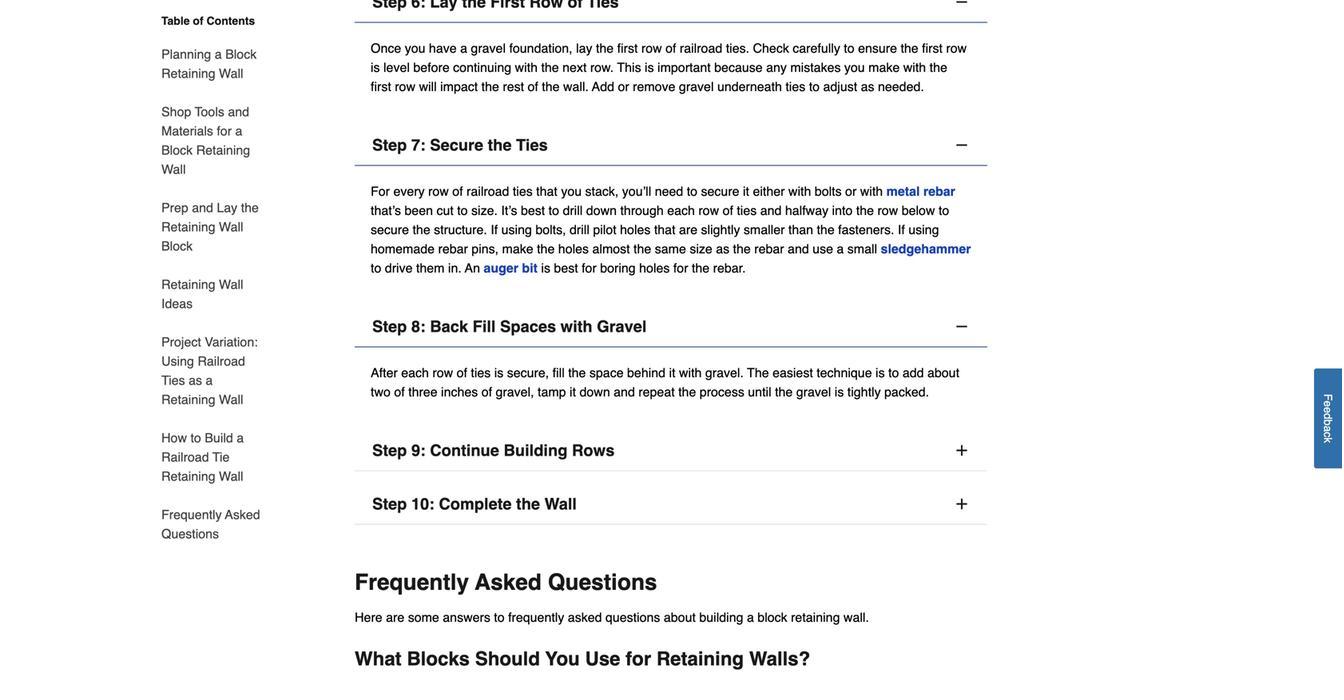 Task type: vqa. For each thing, say whether or not it's contained in the screenshot.
the bolts,
yes



Task type: locate. For each thing, give the bounding box(es) containing it.
and left lay
[[192, 200, 213, 215]]

1 horizontal spatial about
[[928, 365, 960, 380]]

railroad inside once you have a gravel foundation, lay the first row of railroad ties. check carefully to ensure the first row is level before continuing with the next row. this is important because any mistakes you make with the first row will impact the rest of the wall. add or remove gravel underneath ties to adjust as needed.
[[680, 41, 723, 56]]

blocks
[[407, 648, 470, 670]]

rebar up below
[[924, 184, 956, 199]]

here are some answers to frequently asked questions about building a block retaining wall.
[[355, 610, 870, 625]]

are right here
[[386, 610, 405, 625]]

0 horizontal spatial each
[[401, 365, 429, 380]]

ties
[[516, 136, 548, 154], [161, 373, 185, 388]]

1 horizontal spatial as
[[716, 241, 730, 256]]

as down using
[[189, 373, 202, 388]]

8:
[[412, 317, 426, 336]]

retaining
[[161, 66, 216, 81], [196, 143, 250, 157], [161, 219, 216, 234], [161, 277, 216, 292], [161, 392, 216, 407], [161, 469, 216, 484], [657, 648, 744, 670]]

to
[[844, 41, 855, 56], [809, 79, 820, 94], [687, 184, 698, 199], [457, 203, 468, 218], [549, 203, 560, 218], [939, 203, 950, 218], [371, 261, 382, 275], [889, 365, 900, 380], [191, 430, 201, 445], [494, 610, 505, 625]]

frequently down how to build a railroad tie retaining wall
[[161, 507, 222, 522]]

and right tools
[[228, 104, 249, 119]]

2 step from the top
[[372, 317, 407, 336]]

holes inside sledgehammer to drive them in. an auger bit is best for boring holes for the rebar.
[[640, 261, 670, 275]]

frequently asked questions
[[161, 507, 260, 541], [355, 569, 658, 595]]

using
[[502, 222, 532, 237], [909, 222, 940, 237]]

to down mistakes
[[809, 79, 820, 94]]

railroad up size.
[[467, 184, 509, 199]]

secure down that's
[[371, 222, 409, 237]]

packed.
[[885, 384, 930, 399]]

wall up build
[[219, 392, 243, 407]]

0 vertical spatial frequently asked questions
[[161, 507, 260, 541]]

1 vertical spatial are
[[386, 610, 405, 625]]

0 horizontal spatial wall.
[[564, 79, 589, 94]]

0 horizontal spatial best
[[521, 203, 545, 218]]

with inside after each row of ties is secure, fill the space behind it with gravel. the easiest technique is to add about two of three inches of gravel, tamp it down and repeat the process until the gravel is tightly packed.
[[679, 365, 702, 380]]

asked
[[568, 610, 602, 625]]

prep
[[161, 200, 188, 215]]

a right materials
[[235, 123, 242, 138]]

fill
[[553, 365, 565, 380]]

a right build
[[237, 430, 244, 445]]

1 vertical spatial railroad
[[467, 184, 509, 199]]

a
[[460, 41, 468, 56], [215, 47, 222, 62], [235, 123, 242, 138], [837, 241, 844, 256], [206, 373, 213, 388], [1323, 426, 1335, 432], [237, 430, 244, 445], [747, 610, 754, 625]]

a inside once you have a gravel foundation, lay the first row of railroad ties. check carefully to ensure the first row is level before continuing with the next row. this is important because any mistakes you make with the first row will impact the rest of the wall. add or remove gravel underneath ties to adjust as needed.
[[460, 41, 468, 56]]

1 horizontal spatial make
[[869, 60, 900, 75]]

gravel,
[[496, 384, 534, 399]]

0 vertical spatial it
[[743, 184, 750, 199]]

rebar up in.
[[438, 241, 468, 256]]

1 vertical spatial asked
[[475, 569, 542, 595]]

it left the either
[[743, 184, 750, 199]]

0 vertical spatial best
[[521, 203, 545, 218]]

railroad down how
[[161, 450, 209, 464]]

ties down any on the right of page
[[786, 79, 806, 94]]

1 vertical spatial block
[[161, 143, 193, 157]]

each
[[668, 203, 695, 218], [401, 365, 429, 380]]

use
[[585, 648, 621, 670]]

frequently inside table of contents element
[[161, 507, 222, 522]]

down
[[587, 203, 617, 218], [580, 384, 610, 399]]

1 vertical spatial minus image
[[954, 137, 970, 153]]

step inside "button"
[[372, 495, 407, 513]]

a right "planning"
[[215, 47, 222, 62]]

1 horizontal spatial each
[[668, 203, 695, 218]]

a inside how to build a railroad tie retaining wall
[[237, 430, 244, 445]]

to inside how to build a railroad tie retaining wall
[[191, 430, 201, 445]]

7:
[[412, 136, 426, 154]]

holes down same
[[640, 261, 670, 275]]

make down ensure in the right top of the page
[[869, 60, 900, 75]]

2 vertical spatial it
[[570, 384, 576, 399]]

railroad down variation:
[[198, 354, 245, 368]]

process
[[700, 384, 745, 399]]

of up important
[[666, 41, 677, 56]]

with up 'halfway'
[[789, 184, 812, 199]]

1 horizontal spatial you
[[561, 184, 582, 199]]

complete
[[439, 495, 512, 513]]

1 using from the left
[[502, 222, 532, 237]]

ties inside button
[[516, 136, 548, 154]]

1 vertical spatial that
[[655, 222, 676, 237]]

1 vertical spatial down
[[580, 384, 610, 399]]

0 horizontal spatial as
[[189, 373, 202, 388]]

holes down bolts,
[[559, 241, 589, 256]]

to inside after each row of ties is secure, fill the space behind it with gravel. the easiest technique is to add about two of three inches of gravel, tamp it down and repeat the process until the gravel is tightly packed.
[[889, 365, 900, 380]]

0 vertical spatial that
[[537, 184, 558, 199]]

wall down building
[[545, 495, 577, 513]]

through
[[621, 203, 664, 218]]

once
[[371, 41, 401, 56]]

shop tools and materials for a block retaining wall link
[[161, 93, 262, 189]]

the inside sledgehammer to drive them in. an auger bit is best for boring holes for the rebar.
[[692, 261, 710, 275]]

prep and lay the retaining wall block
[[161, 200, 259, 253]]

0 vertical spatial as
[[861, 79, 875, 94]]

three
[[409, 384, 438, 399]]

retaining inside planning a block retaining wall
[[161, 66, 216, 81]]

of right table
[[193, 14, 204, 27]]

homemade
[[371, 241, 435, 256]]

a inside 'project variation: using railroad ties as a retaining wall'
[[206, 373, 213, 388]]

1 vertical spatial you
[[845, 60, 865, 75]]

wall.
[[564, 79, 589, 94], [844, 610, 870, 625]]

questions inside table of contents element
[[161, 526, 219, 541]]

as inside once you have a gravel foundation, lay the first row of railroad ties. check carefully to ensure the first row is level before continuing with the next row. this is important because any mistakes you make with the first row will impact the rest of the wall. add or remove gravel underneath ties to adjust as needed.
[[861, 79, 875, 94]]

row inside after each row of ties is secure, fill the space behind it with gravel. the easiest technique is to add about two of three inches of gravel, tamp it down and repeat the process until the gravel is tightly packed.
[[433, 365, 453, 380]]

0 horizontal spatial using
[[502, 222, 532, 237]]

or down this
[[618, 79, 630, 94]]

1 vertical spatial gravel
[[679, 79, 714, 94]]

0 horizontal spatial if
[[491, 222, 498, 237]]

plus image
[[954, 442, 970, 458], [954, 496, 970, 512]]

0 vertical spatial secure
[[701, 184, 740, 199]]

before
[[414, 60, 450, 75]]

frequently asked questions inside frequently asked questions link
[[161, 507, 260, 541]]

gravel
[[597, 317, 647, 336]]

e up b
[[1323, 407, 1335, 413]]

4 step from the top
[[372, 495, 407, 513]]

block inside planning a block retaining wall
[[225, 47, 257, 62]]

1 horizontal spatial gravel
[[679, 79, 714, 94]]

10:
[[412, 495, 435, 513]]

1 vertical spatial it
[[669, 365, 676, 380]]

0 vertical spatial frequently
[[161, 507, 222, 522]]

best right bit
[[554, 261, 578, 275]]

it up repeat
[[669, 365, 676, 380]]

0 vertical spatial block
[[225, 47, 257, 62]]

retaining up ideas
[[161, 277, 216, 292]]

retaining down "planning"
[[161, 66, 216, 81]]

1 vertical spatial ties
[[161, 373, 185, 388]]

that up bolts,
[[537, 184, 558, 199]]

wall inside 'project variation: using railroad ties as a retaining wall'
[[219, 392, 243, 407]]

block inside shop tools and materials for a block retaining wall
[[161, 143, 193, 157]]

step for step 7: secure the ties
[[372, 136, 407, 154]]

1 vertical spatial questions
[[548, 569, 658, 595]]

1 horizontal spatial secure
[[701, 184, 740, 199]]

0 vertical spatial down
[[587, 203, 617, 218]]

and down the either
[[761, 203, 782, 218]]

any
[[767, 60, 787, 75]]

1 horizontal spatial rebar
[[755, 241, 785, 256]]

holes down through
[[620, 222, 651, 237]]

retaining inside prep and lay the retaining wall block
[[161, 219, 216, 234]]

1 horizontal spatial ties
[[516, 136, 548, 154]]

1 horizontal spatial questions
[[548, 569, 658, 595]]

plus image inside step 10: complete the wall "button"
[[954, 496, 970, 512]]

asked down tie
[[225, 507, 260, 522]]

block inside prep and lay the retaining wall block
[[161, 239, 193, 253]]

3 step from the top
[[372, 441, 407, 460]]

2 vertical spatial gravel
[[797, 384, 832, 399]]

0 vertical spatial plus image
[[954, 442, 970, 458]]

and inside prep and lay the retaining wall block
[[192, 200, 213, 215]]

rebar down smaller on the right top
[[755, 241, 785, 256]]

minus image
[[954, 0, 970, 10], [954, 137, 970, 153]]

retaining down tie
[[161, 469, 216, 484]]

retaining inside how to build a railroad tie retaining wall
[[161, 469, 216, 484]]

what
[[355, 648, 402, 670]]

0 vertical spatial make
[[869, 60, 900, 75]]

0 horizontal spatial about
[[664, 610, 696, 625]]

ties inside 'project variation: using railroad ties as a retaining wall'
[[161, 373, 185, 388]]

if down below
[[898, 222, 905, 237]]

you inside "for every row of railroad ties that you stack, you'll need to secure it either with bolts or with metal rebar that's been cut to size. it's best to drill down through each row of ties and halfway into the row below to secure the structure. if using bolts, drill pilot holes that are slightly smaller than the fasteners. if using homemade rebar pins, make the holes almost the same size as the rebar and use a small"
[[561, 184, 582, 199]]

you left stack,
[[561, 184, 582, 199]]

1 vertical spatial plus image
[[954, 496, 970, 512]]

0 horizontal spatial gravel
[[471, 41, 506, 56]]

gravel.
[[706, 365, 744, 380]]

0 vertical spatial or
[[618, 79, 630, 94]]

is down technique
[[835, 384, 844, 399]]

rebar
[[924, 184, 956, 199], [438, 241, 468, 256], [755, 241, 785, 256]]

e up d
[[1323, 401, 1335, 407]]

1 horizontal spatial frequently
[[355, 569, 469, 595]]

2 plus image from the top
[[954, 496, 970, 512]]

gravel inside after each row of ties is secure, fill the space behind it with gravel. the easiest technique is to add about two of three inches of gravel, tamp it down and repeat the process until the gravel is tightly packed.
[[797, 384, 832, 399]]

sledgehammer to drive them in. an auger bit is best for boring holes for the rebar.
[[371, 241, 972, 275]]

step 8: back fill spaces with gravel button
[[355, 307, 988, 347]]

1 vertical spatial each
[[401, 365, 429, 380]]

a right have
[[460, 41, 468, 56]]

a inside "for every row of railroad ties that you stack, you'll need to secure it either with bolts or with metal rebar that's been cut to size. it's best to drill down through each row of ties and halfway into the row below to secure the structure. if using bolts, drill pilot holes that are slightly smaller than the fasteners. if using homemade rebar pins, make the holes almost the same size as the rebar and use a small"
[[837, 241, 844, 256]]

1 horizontal spatial are
[[679, 222, 698, 237]]

2 vertical spatial holes
[[640, 261, 670, 275]]

retaining
[[791, 610, 840, 625]]

0 horizontal spatial frequently
[[161, 507, 222, 522]]

plus image inside step 9: continue building rows button
[[954, 442, 970, 458]]

about
[[928, 365, 960, 380], [664, 610, 696, 625]]

0 vertical spatial ties
[[516, 136, 548, 154]]

block down prep
[[161, 239, 193, 253]]

2 vertical spatial block
[[161, 239, 193, 253]]

you up adjust
[[845, 60, 865, 75]]

been
[[405, 203, 433, 218]]

step
[[372, 136, 407, 154], [372, 317, 407, 336], [372, 441, 407, 460], [372, 495, 407, 513]]

about right add
[[928, 365, 960, 380]]

holes
[[620, 222, 651, 237], [559, 241, 589, 256], [640, 261, 670, 275]]

frequently asked questions link
[[161, 496, 262, 544]]

1 horizontal spatial or
[[846, 184, 857, 199]]

0 horizontal spatial you
[[405, 41, 426, 56]]

a inside planning a block retaining wall
[[215, 47, 222, 62]]

0 vertical spatial gravel
[[471, 41, 506, 56]]

retaining wall ideas link
[[161, 265, 262, 323]]

what blocks should you use for retaining walls?
[[355, 648, 811, 670]]

ties down using
[[161, 373, 185, 388]]

and down space at bottom left
[[614, 384, 635, 399]]

behind
[[628, 365, 666, 380]]

step for step 8: back fill spaces with gravel
[[372, 317, 407, 336]]

1 horizontal spatial using
[[909, 222, 940, 237]]

inches
[[441, 384, 478, 399]]

table
[[161, 14, 190, 27]]

2 horizontal spatial first
[[923, 41, 943, 56]]

2 horizontal spatial it
[[743, 184, 750, 199]]

in.
[[448, 261, 462, 275]]

0 vertical spatial each
[[668, 203, 695, 218]]

0 horizontal spatial rebar
[[438, 241, 468, 256]]

a down variation:
[[206, 373, 213, 388]]

0 vertical spatial railroad
[[198, 354, 245, 368]]

0 vertical spatial about
[[928, 365, 960, 380]]

ties for step 7: secure the ties
[[516, 136, 548, 154]]

plus image for wall
[[954, 496, 970, 512]]

auger
[[484, 261, 519, 275]]

step left 10:
[[372, 495, 407, 513]]

block for prep and lay the retaining wall block
[[161, 239, 193, 253]]

if up pins,
[[491, 222, 498, 237]]

railroad up important
[[680, 41, 723, 56]]

as right adjust
[[861, 79, 875, 94]]

2 if from the left
[[898, 222, 905, 237]]

step left 7:
[[372, 136, 407, 154]]

1 plus image from the top
[[954, 442, 970, 458]]

first up needed.
[[923, 41, 943, 56]]

asked up frequently
[[475, 569, 542, 595]]

k
[[1323, 438, 1335, 443]]

step for step 10: complete the wall
[[372, 495, 407, 513]]

are up size
[[679, 222, 698, 237]]

wall up variation:
[[219, 277, 243, 292]]

down down stack,
[[587, 203, 617, 218]]

step left "8:"
[[372, 317, 407, 336]]

of
[[193, 14, 204, 27], [666, 41, 677, 56], [528, 79, 539, 94], [453, 184, 463, 199], [723, 203, 734, 218], [457, 365, 468, 380], [394, 384, 405, 399], [482, 384, 492, 399]]

railroad inside "for every row of railroad ties that you stack, you'll need to secure it either with bolts or with metal rebar that's been cut to size. it's best to drill down through each row of ties and halfway into the row below to secure the structure. if using bolts, drill pilot holes that are slightly smaller than the fasteners. if using homemade rebar pins, make the holes almost the same size as the rebar and use a small"
[[467, 184, 509, 199]]

ties up it's
[[513, 184, 533, 199]]

as inside "for every row of railroad ties that you stack, you'll need to secure it either with bolts or with metal rebar that's been cut to size. it's best to drill down through each row of ties and halfway into the row below to secure the structure. if using bolts, drill pilot holes that are slightly smaller than the fasteners. if using homemade rebar pins, make the holes almost the same size as the rebar and use a small"
[[716, 241, 730, 256]]

make up auger bit link
[[502, 241, 534, 256]]

0 horizontal spatial or
[[618, 79, 630, 94]]

f e e d b a c k button
[[1315, 369, 1343, 469]]

retaining down using
[[161, 392, 216, 407]]

wall inside planning a block retaining wall
[[219, 66, 243, 81]]

1 vertical spatial as
[[716, 241, 730, 256]]

1 if from the left
[[491, 222, 498, 237]]

frequently up the some
[[355, 569, 469, 595]]

of right rest
[[528, 79, 539, 94]]

with left metal at the right of the page
[[861, 184, 883, 199]]

and inside after each row of ties is secure, fill the space behind it with gravel. the easiest technique is to add about two of three inches of gravel, tamp it down and repeat the process until the gravel is tightly packed.
[[614, 384, 635, 399]]

1 vertical spatial about
[[664, 610, 696, 625]]

1 minus image from the top
[[954, 0, 970, 10]]

0 horizontal spatial railroad
[[467, 184, 509, 199]]

for
[[371, 184, 390, 199]]

plus image for rows
[[954, 442, 970, 458]]

questions up here are some answers to frequently asked questions about building a block retaining wall.
[[548, 569, 658, 595]]

small
[[848, 241, 878, 256]]

minus image inside step 7: secure the ties button
[[954, 137, 970, 153]]

1 horizontal spatial best
[[554, 261, 578, 275]]

a right use
[[837, 241, 844, 256]]

or
[[618, 79, 630, 94], [846, 184, 857, 199]]

gravel
[[471, 41, 506, 56], [679, 79, 714, 94], [797, 384, 832, 399]]

about inside after each row of ties is secure, fill the space behind it with gravel. the easiest technique is to add about two of three inches of gravel, tamp it down and repeat the process until the gravel is tightly packed.
[[928, 365, 960, 380]]

needed.
[[878, 79, 925, 94]]

sledgehammer link
[[881, 241, 972, 256]]

project
[[161, 335, 201, 349]]

wall
[[219, 66, 243, 81], [161, 162, 186, 177], [219, 219, 243, 234], [219, 277, 243, 292], [219, 392, 243, 407], [219, 469, 243, 484], [545, 495, 577, 513]]

0 horizontal spatial asked
[[225, 507, 260, 522]]

until
[[748, 384, 772, 399]]

1 horizontal spatial wall.
[[844, 610, 870, 625]]

fill
[[473, 317, 496, 336]]

0 horizontal spatial it
[[570, 384, 576, 399]]

contents
[[207, 14, 255, 27]]

gravel down important
[[679, 79, 714, 94]]

1 vertical spatial frequently asked questions
[[355, 569, 658, 595]]

table of contents element
[[142, 13, 262, 544]]

1 vertical spatial make
[[502, 241, 534, 256]]

1 horizontal spatial if
[[898, 222, 905, 237]]

questions down how to build a railroad tie retaining wall
[[161, 526, 219, 541]]

ties
[[786, 79, 806, 94], [513, 184, 533, 199], [737, 203, 757, 218], [471, 365, 491, 380]]

2 horizontal spatial as
[[861, 79, 875, 94]]

best right it's
[[521, 203, 545, 218]]

0 horizontal spatial make
[[502, 241, 534, 256]]

retaining wall ideas
[[161, 277, 243, 311]]

down down space at bottom left
[[580, 384, 610, 399]]

for left 'boring'
[[582, 261, 597, 275]]

0 vertical spatial asked
[[225, 507, 260, 522]]

block down materials
[[161, 143, 193, 157]]

2 vertical spatial as
[[189, 373, 202, 388]]

secure up slightly
[[701, 184, 740, 199]]

tamp
[[538, 384, 566, 399]]

0 horizontal spatial first
[[371, 79, 391, 94]]

wall. inside once you have a gravel foundation, lay the first row of railroad ties. check carefully to ensure the first row is level before continuing with the next row. this is important because any mistakes you make with the first row will impact the rest of the wall. add or remove gravel underneath ties to adjust as needed.
[[564, 79, 589, 94]]

step left 9:
[[372, 441, 407, 460]]

step 9: continue building rows button
[[355, 430, 988, 471]]

using up sledgehammer
[[909, 222, 940, 237]]

1 vertical spatial secure
[[371, 222, 409, 237]]

first up this
[[618, 41, 638, 56]]

to right how
[[191, 430, 201, 445]]

0 vertical spatial railroad
[[680, 41, 723, 56]]

2 vertical spatial you
[[561, 184, 582, 199]]

wall down tie
[[219, 469, 243, 484]]

you
[[405, 41, 426, 56], [845, 60, 865, 75], [561, 184, 582, 199]]

1 step from the top
[[372, 136, 407, 154]]

after
[[371, 365, 398, 380]]

shop tools and materials for a block retaining wall
[[161, 104, 250, 177]]

almost
[[593, 241, 630, 256]]

to left drive
[[371, 261, 382, 275]]

a up k
[[1323, 426, 1335, 432]]

pilot
[[593, 222, 617, 237]]

2 minus image from the top
[[954, 137, 970, 153]]

sledgehammer
[[881, 241, 972, 256]]

0 horizontal spatial questions
[[161, 526, 219, 541]]

1 vertical spatial best
[[554, 261, 578, 275]]

the inside step 7: secure the ties button
[[488, 136, 512, 154]]

ties down rest
[[516, 136, 548, 154]]

secure
[[701, 184, 740, 199], [371, 222, 409, 237]]

frequently asked questions down how to build a railroad tie retaining wall link
[[161, 507, 260, 541]]

ensure
[[859, 41, 898, 56]]

here
[[355, 610, 383, 625]]

minus image for for every row of railroad ties that you stack, you'll need to secure it either with bolts or with
[[954, 137, 970, 153]]

how
[[161, 430, 187, 445]]

walls?
[[750, 648, 811, 670]]

0 vertical spatial are
[[679, 222, 698, 237]]

0 horizontal spatial ties
[[161, 373, 185, 388]]

with up rest
[[515, 60, 538, 75]]

you up before
[[405, 41, 426, 56]]

continuing
[[453, 60, 512, 75]]

1 horizontal spatial asked
[[475, 569, 542, 595]]



Task type: describe. For each thing, give the bounding box(es) containing it.
of up inches
[[457, 365, 468, 380]]

wall inside prep and lay the retaining wall block
[[219, 219, 243, 234]]

minus image for once you have a gravel foundation, lay the first row of railroad ties. check carefully to ensure the first row is level before continuing with the next row. this is important because any mistakes you make with the first row will impact the rest of the wall. add or remove gravel underneath ties to adjust as needed.
[[954, 0, 970, 10]]

use
[[813, 241, 834, 256]]

mistakes
[[791, 60, 841, 75]]

with up needed.
[[904, 60, 927, 75]]

0 vertical spatial you
[[405, 41, 426, 56]]

some
[[408, 610, 439, 625]]

of up slightly
[[723, 203, 734, 218]]

row down level at top
[[395, 79, 416, 94]]

drive
[[385, 261, 413, 275]]

block for shop tools and materials for a block retaining wall
[[161, 143, 193, 157]]

lay
[[217, 200, 238, 215]]

minus image
[[954, 319, 970, 334]]

to inside sledgehammer to drive them in. an auger bit is best for boring holes for the rebar.
[[371, 261, 382, 275]]

you'll
[[623, 184, 652, 199]]

d
[[1323, 413, 1335, 420]]

retaining inside 'project variation: using railroad ties as a retaining wall'
[[161, 392, 216, 407]]

secure,
[[507, 365, 549, 380]]

planning a block retaining wall
[[161, 47, 257, 81]]

and inside shop tools and materials for a block retaining wall
[[228, 104, 249, 119]]

0 horizontal spatial are
[[386, 610, 405, 625]]

this
[[617, 60, 642, 75]]

it's
[[501, 203, 518, 218]]

to right below
[[939, 203, 950, 218]]

for down same
[[674, 261, 689, 275]]

metal rebar link
[[887, 184, 956, 199]]

2 using from the left
[[909, 222, 940, 237]]

building
[[504, 441, 568, 460]]

secure
[[430, 136, 484, 154]]

or inside "for every row of railroad ties that you stack, you'll need to secure it either with bolts or with metal rebar that's been cut to size. it's best to drill down through each row of ties and halfway into the row below to secure the structure. if using bolts, drill pilot holes that are slightly smaller than the fasteners. if using homemade rebar pins, make the holes almost the same size as the rebar and use a small"
[[846, 184, 857, 199]]

ties inside once you have a gravel foundation, lay the first row of railroad ties. check carefully to ensure the first row is level before continuing with the next row. this is important because any mistakes you make with the first row will impact the rest of the wall. add or remove gravel underneath ties to adjust as needed.
[[786, 79, 806, 94]]

cut
[[437, 203, 454, 218]]

project variation: using railroad ties as a retaining wall
[[161, 335, 258, 407]]

planning
[[161, 47, 211, 62]]

because
[[715, 60, 763, 75]]

0 vertical spatial drill
[[563, 203, 583, 218]]

row up important
[[642, 41, 662, 56]]

either
[[753, 184, 785, 199]]

to up bolts,
[[549, 203, 560, 218]]

row up slightly
[[699, 203, 720, 218]]

down inside after each row of ties is secure, fill the space behind it with gravel. the easiest technique is to add about two of three inches of gravel, tamp it down and repeat the process until the gravel is tightly packed.
[[580, 384, 610, 399]]

f e e d b a c k
[[1323, 394, 1335, 443]]

as inside 'project variation: using railroad ties as a retaining wall'
[[189, 373, 202, 388]]

and down than
[[788, 241, 810, 256]]

ties up smaller on the right top
[[737, 203, 757, 218]]

halfway
[[786, 203, 829, 218]]

retaining inside shop tools and materials for a block retaining wall
[[196, 143, 250, 157]]

is left level at top
[[371, 60, 380, 75]]

each inside "for every row of railroad ties that you stack, you'll need to secure it either with bolts or with metal rebar that's been cut to size. it's best to drill down through each row of ties and halfway into the row below to secure the structure. if using bolts, drill pilot holes that are slightly smaller than the fasteners. if using homemade rebar pins, make the holes almost the same size as the rebar and use a small"
[[668, 203, 695, 218]]

need
[[655, 184, 684, 199]]

retaining down 'building'
[[657, 648, 744, 670]]

is up tightly
[[876, 365, 885, 380]]

ties inside after each row of ties is secure, fill the space behind it with gravel. the easiest technique is to add about two of three inches of gravel, tamp it down and repeat the process until the gravel is tightly packed.
[[471, 365, 491, 380]]

pins,
[[472, 241, 499, 256]]

1 vertical spatial wall.
[[844, 610, 870, 625]]

f
[[1323, 394, 1335, 401]]

asked inside frequently asked questions link
[[225, 507, 260, 522]]

stack,
[[586, 184, 619, 199]]

rebar.
[[714, 261, 746, 275]]

of right two
[[394, 384, 405, 399]]

to right 'need'
[[687, 184, 698, 199]]

boring
[[600, 261, 636, 275]]

1 vertical spatial frequently
[[355, 569, 469, 595]]

bolts,
[[536, 222, 566, 237]]

step for step 9: continue building rows
[[372, 441, 407, 460]]

0 horizontal spatial that
[[537, 184, 558, 199]]

the inside step 10: complete the wall "button"
[[516, 495, 540, 513]]

is up remove
[[645, 60, 654, 75]]

slightly
[[701, 222, 741, 237]]

a inside "button"
[[1323, 426, 1335, 432]]

once you have a gravel foundation, lay the first row of railroad ties. check carefully to ensure the first row is level before continuing with the next row. this is important because any mistakes you make with the first row will impact the rest of the wall. add or remove gravel underneath ties to adjust as needed.
[[371, 41, 967, 94]]

0 vertical spatial holes
[[620, 222, 651, 237]]

are inside "for every row of railroad ties that you stack, you'll need to secure it either with bolts or with metal rebar that's been cut to size. it's best to drill down through each row of ties and halfway into the row below to secure the structure. if using bolts, drill pilot holes that are slightly smaller than the fasteners. if using homemade rebar pins, make the holes almost the same size as the rebar and use a small"
[[679, 222, 698, 237]]

is inside sledgehammer to drive them in. an auger bit is best for boring holes for the rebar.
[[541, 261, 551, 275]]

of right inches
[[482, 384, 492, 399]]

tools
[[195, 104, 225, 119]]

1 vertical spatial drill
[[570, 222, 590, 237]]

it inside "for every row of railroad ties that you stack, you'll need to secure it either with bolts or with metal rebar that's been cut to size. it's best to drill down through each row of ties and halfway into the row below to secure the structure. if using bolts, drill pilot holes that are slightly smaller than the fasteners. if using homemade rebar pins, make the holes almost the same size as the rebar and use a small"
[[743, 184, 750, 199]]

1 horizontal spatial that
[[655, 222, 676, 237]]

easiest
[[773, 365, 814, 380]]

auger bit link
[[484, 261, 538, 275]]

best inside sledgehammer to drive them in. an auger bit is best for boring holes for the rebar.
[[554, 261, 578, 275]]

make inside "for every row of railroad ties that you stack, you'll need to secure it either with bolts or with metal rebar that's been cut to size. it's best to drill down through each row of ties and halfway into the row below to secure the structure. if using bolts, drill pilot holes that are slightly smaller than the fasteners. if using homemade rebar pins, make the holes almost the same size as the rebar and use a small"
[[502, 241, 534, 256]]

best inside "for every row of railroad ties that you stack, you'll need to secure it either with bolts or with metal rebar that's been cut to size. it's best to drill down through each row of ties and halfway into the row below to secure the structure. if using bolts, drill pilot holes that are slightly smaller than the fasteners. if using homemade rebar pins, make the holes almost the same size as the rebar and use a small"
[[521, 203, 545, 218]]

fasteners.
[[839, 222, 895, 237]]

size
[[690, 241, 713, 256]]

planning a block retaining wall link
[[161, 35, 262, 93]]

for inside shop tools and materials for a block retaining wall
[[217, 123, 232, 138]]

1 e from the top
[[1323, 401, 1335, 407]]

make inside once you have a gravel foundation, lay the first row of railroad ties. check carefully to ensure the first row is level before continuing with the next row. this is important because any mistakes you make with the first row will impact the rest of the wall. add or remove gravel underneath ties to adjust as needed.
[[869, 60, 900, 75]]

is up gravel,
[[495, 365, 504, 380]]

to right the cut at the top left of the page
[[457, 203, 468, 218]]

with inside the step 8: back fill spaces with gravel button
[[561, 317, 593, 336]]

to right answers
[[494, 610, 505, 625]]

2 e from the top
[[1323, 407, 1335, 413]]

step 10: complete the wall
[[372, 495, 577, 513]]

spaces
[[500, 317, 556, 336]]

how to build a railroad tie retaining wall
[[161, 430, 244, 484]]

row down metal at the right of the page
[[878, 203, 899, 218]]

shop
[[161, 104, 191, 119]]

a inside shop tools and materials for a block retaining wall
[[235, 123, 242, 138]]

row.
[[591, 60, 614, 75]]

step 9: continue building rows
[[372, 441, 615, 460]]

next
[[563, 60, 587, 75]]

row up the cut at the top left of the page
[[428, 184, 449, 199]]

each inside after each row of ties is secure, fill the space behind it with gravel. the easiest technique is to add about two of three inches of gravel, tamp it down and repeat the process until the gravel is tightly packed.
[[401, 365, 429, 380]]

impact
[[441, 79, 478, 94]]

questions
[[606, 610, 661, 625]]

wall inside how to build a railroad tie retaining wall
[[219, 469, 243, 484]]

step 7: secure the ties button
[[355, 125, 988, 166]]

or inside once you have a gravel foundation, lay the first row of railroad ties. check carefully to ensure the first row is level before continuing with the next row. this is important because any mistakes you make with the first row will impact the rest of the wall. add or remove gravel underneath ties to adjust as needed.
[[618, 79, 630, 94]]

underneath
[[718, 79, 782, 94]]

adjust
[[824, 79, 858, 94]]

1 vertical spatial holes
[[559, 241, 589, 256]]

2 horizontal spatial rebar
[[924, 184, 956, 199]]

1 horizontal spatial first
[[618, 41, 638, 56]]

wall inside retaining wall ideas
[[219, 277, 243, 292]]

an
[[465, 261, 480, 275]]

wall inside "button"
[[545, 495, 577, 513]]

add
[[592, 79, 615, 94]]

the
[[748, 365, 769, 380]]

1 horizontal spatial it
[[669, 365, 676, 380]]

step 10: complete the wall button
[[355, 484, 988, 525]]

rows
[[572, 441, 615, 460]]

retaining inside retaining wall ideas
[[161, 277, 216, 292]]

for right use
[[626, 648, 652, 670]]

will
[[419, 79, 437, 94]]

railroad inside how to build a railroad tie retaining wall
[[161, 450, 209, 464]]

using
[[161, 354, 194, 368]]

0 horizontal spatial secure
[[371, 222, 409, 237]]

down inside "for every row of railroad ties that you stack, you'll need to secure it either with bolts or with metal rebar that's been cut to size. it's best to drill down through each row of ties and halfway into the row below to secure the structure. if using bolts, drill pilot holes that are slightly smaller than the fasteners. if using homemade rebar pins, make the holes almost the same size as the rebar and use a small"
[[587, 203, 617, 218]]

continue
[[430, 441, 500, 460]]

ties for project variation: using railroad ties as a retaining wall
[[161, 373, 185, 388]]

tightly
[[848, 384, 881, 399]]

below
[[902, 203, 936, 218]]

back
[[430, 317, 468, 336]]

row right ensure in the right top of the page
[[947, 41, 967, 56]]

b
[[1323, 420, 1335, 426]]

1 horizontal spatial frequently asked questions
[[355, 569, 658, 595]]

carefully
[[793, 41, 841, 56]]

tie
[[213, 450, 230, 464]]

to left ensure in the right top of the page
[[844, 41, 855, 56]]

wall inside shop tools and materials for a block retaining wall
[[161, 162, 186, 177]]

of up the cut at the top left of the page
[[453, 184, 463, 199]]

building
[[700, 610, 744, 625]]

size.
[[472, 203, 498, 218]]

than
[[789, 222, 814, 237]]

railroad inside 'project variation: using railroad ties as a retaining wall'
[[198, 354, 245, 368]]

table of contents
[[161, 14, 255, 27]]

smaller
[[744, 222, 785, 237]]

two
[[371, 384, 391, 399]]

check
[[753, 41, 790, 56]]

space
[[590, 365, 624, 380]]

prep and lay the retaining wall block link
[[161, 189, 262, 265]]

a left block
[[747, 610, 754, 625]]

metal
[[887, 184, 920, 199]]

step 7: secure the ties
[[372, 136, 548, 154]]

the inside prep and lay the retaining wall block
[[241, 200, 259, 215]]

level
[[384, 60, 410, 75]]



